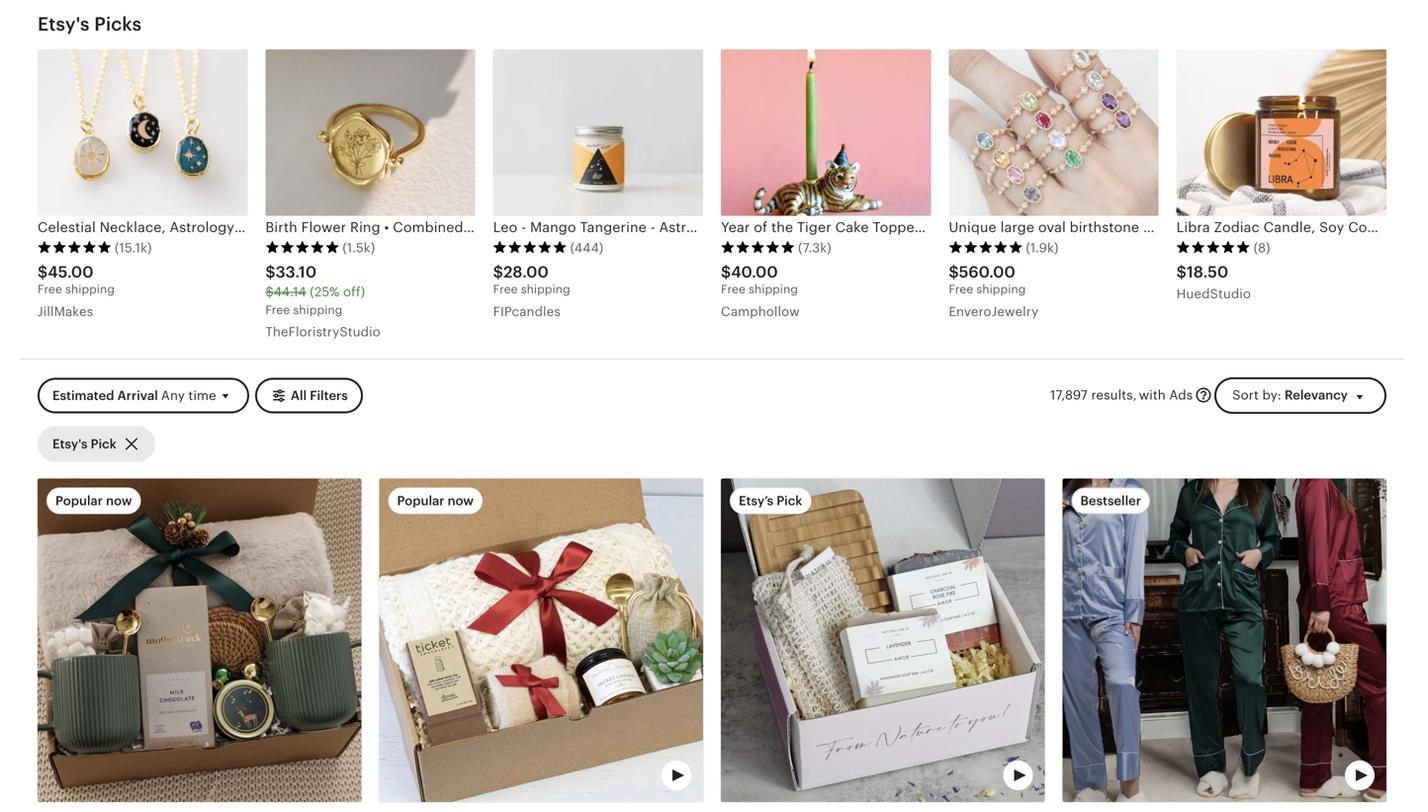 Task type: describe. For each thing, give the bounding box(es) containing it.
2 - from the left
[[650, 219, 655, 235]]

$ for 45.00
[[38, 264, 48, 281]]

sort by: relevancy
[[1232, 388, 1348, 403]]

shipping inside the $ 33.10 $ 44.14 (25% off) free shipping thefloristrystudio
[[293, 303, 342, 317]]

warm and cozy gift box with blanket, employee appreciation gift, fall care package, hygge gift box, personalized gift, handmade gifts image
[[379, 479, 703, 803]]

$ 40.00 free shipping camphollow
[[721, 264, 800, 319]]

shipping for 560.00
[[976, 283, 1026, 296]]

shipping for 40.00
[[749, 283, 798, 296]]

(25%
[[310, 285, 340, 300]]

2 popular now link from the left
[[379, 479, 703, 804]]

etsy's for etsy's picks
[[38, 14, 90, 35]]

all filters button
[[255, 378, 363, 414]]

all
[[291, 389, 307, 404]]

sort
[[1232, 388, 1259, 403]]

2 now from the left
[[448, 494, 474, 509]]

$ 45.00 free shipping jillmakes
[[38, 264, 115, 319]]

33.10
[[276, 264, 317, 281]]

1 popular now from the left
[[55, 494, 132, 509]]

relevancy
[[1285, 388, 1348, 403]]

estimated arrival any time
[[52, 389, 216, 404]]

series
[[728, 219, 769, 235]]

3 - from the left
[[773, 219, 778, 235]]

(15.1k)
[[115, 241, 152, 256]]

etsy's
[[739, 494, 773, 509]]

40.00
[[731, 264, 778, 281]]

all filters
[[291, 389, 348, 404]]

pick for etsy's pick
[[91, 437, 116, 452]]

arrival
[[117, 389, 158, 404]]

by:
[[1262, 388, 1281, 403]]

1 popular from the left
[[55, 494, 103, 509]]

celestial necklace, astrology necklace, dainty gemstone, gold star necklace, moon pendant, galaxy jewelry, zodiac necklace, sun necklace, image
[[38, 49, 248, 216]]

soy
[[782, 219, 805, 235]]

shipping for 45.00
[[65, 283, 115, 296]]

with ads
[[1139, 388, 1193, 403]]

product video element for now
[[379, 479, 703, 803]]

leo
[[493, 219, 518, 235]]

17,897 results,
[[1050, 388, 1137, 403]]

5 out of 5 stars image for 40.00
[[721, 241, 795, 255]]

free for 40.00
[[721, 283, 745, 296]]

(1.5k)
[[342, 241, 375, 256]]

18.50
[[1187, 264, 1228, 281]]

libra zodiac candle, soy coconut wax, 9oz, amber jar with lid, bright and bold image
[[1176, 49, 1386, 216]]

free inside the $ 33.10 $ 44.14 (25% off) free shipping thefloristrystudio
[[265, 303, 290, 317]]

tangerine
[[580, 219, 647, 235]]

fipcandles
[[493, 304, 561, 319]]

5 out of 5 stars image for 28.00
[[493, 241, 567, 255]]

wax
[[809, 219, 835, 235]]

5 out of 5 stars image for 33.10
[[265, 241, 340, 255]]

(8)
[[1254, 241, 1270, 256]]

bestseller link
[[1063, 479, 1386, 804]]

free for 45.00
[[38, 283, 62, 296]]

with
[[1139, 388, 1166, 403]]

$ for 28.00
[[493, 264, 503, 281]]

1 popular now link from the left
[[38, 479, 361, 804]]

bestseller
[[1080, 494, 1141, 509]]



Task type: vqa. For each thing, say whether or not it's contained in the screenshot.
candle
yes



Task type: locate. For each thing, give the bounding box(es) containing it.
etsy's down estimated
[[52, 437, 88, 452]]

etsy's left picks
[[38, 14, 90, 35]]

$ for 40.00
[[721, 264, 731, 281]]

$ for 33.10
[[265, 264, 276, 281]]

28.00
[[503, 264, 549, 281]]

2 product video element from the left
[[721, 479, 1045, 803]]

popular now
[[55, 494, 132, 509], [397, 494, 474, 509]]

shipping inside $ 45.00 free shipping jillmakes
[[65, 283, 115, 296]]

free down '45.00'
[[38, 283, 62, 296]]

unique large oval birthstone ring, vintage inspired oval birthstone jewelry, unique birthday gift, birthstone gift recycled 14k yellow gold image
[[949, 49, 1159, 216]]

simple care holiday gift box | handmade soap | all natural artisan soap gift| soap dish | gift for her| christmas image
[[721, 479, 1045, 803]]

0 horizontal spatial pick
[[91, 437, 116, 452]]

5 out of 5 stars image for 560.00
[[949, 241, 1023, 255]]

- right leo
[[521, 219, 526, 235]]

45.00
[[48, 264, 94, 281]]

free
[[38, 283, 62, 296], [493, 283, 518, 296], [721, 283, 745, 296], [949, 283, 973, 296], [265, 303, 290, 317]]

1 vertical spatial pick
[[776, 494, 802, 509]]

5 out of 5 stars image up '45.00'
[[38, 241, 112, 255]]

3 product video element from the left
[[1063, 479, 1386, 803]]

shipping for 28.00
[[521, 283, 570, 296]]

huedstudio
[[1176, 287, 1251, 302]]

etsy's picks
[[38, 14, 142, 35]]

free inside the $ 560.00 free shipping enverojewelry
[[949, 283, 973, 296]]

2 popular now from the left
[[397, 494, 474, 509]]

- left soy
[[773, 219, 778, 235]]

pick down estimated
[[91, 437, 116, 452]]

$ down series
[[721, 264, 731, 281]]

free inside $ 40.00 free shipping camphollow
[[721, 283, 745, 296]]

$ for 560.00
[[949, 264, 959, 281]]

1 now from the left
[[106, 494, 132, 509]]

free down 560.00
[[949, 283, 973, 296]]

5 out of 5 stars image up 560.00
[[949, 241, 1023, 255]]

filters
[[310, 389, 348, 404]]

0 vertical spatial pick
[[91, 437, 116, 452]]

ads
[[1169, 388, 1193, 403]]

mango
[[530, 219, 576, 235]]

picks
[[94, 14, 142, 35]]

6 5 out of 5 stars image from the left
[[1176, 241, 1251, 255]]

$
[[38, 264, 48, 281], [265, 264, 276, 281], [493, 264, 503, 281], [721, 264, 731, 281], [949, 264, 959, 281], [1176, 264, 1187, 281], [265, 285, 274, 300]]

free for 28.00
[[493, 283, 518, 296]]

any
[[161, 389, 185, 404]]

off)
[[343, 285, 365, 300]]

- left astrology
[[650, 219, 655, 235]]

$ 33.10 $ 44.14 (25% off) free shipping thefloristrystudio
[[265, 264, 381, 340]]

2 horizontal spatial product video element
[[1063, 479, 1386, 803]]

5 out of 5 stars image for 45.00
[[38, 241, 112, 255]]

$ 18.50 huedstudio
[[1176, 264, 1251, 302]]

$ 28.00 free shipping fipcandles
[[493, 264, 570, 319]]

enverojewelry
[[949, 304, 1038, 319]]

1 horizontal spatial -
[[650, 219, 655, 235]]

etsy's pick
[[52, 437, 116, 452]]

camphollow
[[721, 304, 800, 319]]

$ 560.00 free shipping enverojewelry
[[949, 264, 1038, 319]]

2 horizontal spatial -
[[773, 219, 778, 235]]

1 horizontal spatial now
[[448, 494, 474, 509]]

(1.9k)
[[1026, 241, 1059, 256]]

etsy's for etsy's pick
[[52, 437, 88, 452]]

free down 44.14
[[265, 303, 290, 317]]

1 5 out of 5 stars image from the left
[[38, 241, 112, 255]]

(7.3k)
[[798, 241, 831, 256]]

pick
[[91, 437, 116, 452], [776, 494, 802, 509]]

0 horizontal spatial now
[[106, 494, 132, 509]]

$ for 18.50
[[1176, 264, 1187, 281]]

$ left (25%
[[265, 285, 274, 300]]

5 out of 5 stars image up '28.00'
[[493, 241, 567, 255]]

new! softest satin pajama set, holiday gift for her, birthday gift for friend, personalized gift, silk pajama, christmas gift for her image
[[1063, 479, 1386, 803]]

etsy's pick
[[739, 494, 802, 509]]

$ up 44.14
[[265, 264, 276, 281]]

5 out of 5 stars image up 33.10
[[265, 241, 340, 255]]

free down '28.00'
[[493, 283, 518, 296]]

1 horizontal spatial product video element
[[721, 479, 1045, 803]]

jillmakes
[[38, 304, 93, 319]]

2 popular from the left
[[397, 494, 445, 509]]

1 horizontal spatial popular now link
[[379, 479, 703, 804]]

etsy's inside etsy's pick link
[[52, 437, 88, 452]]

time
[[188, 389, 216, 404]]

$ inside $ 45.00 free shipping jillmakes
[[38, 264, 48, 281]]

shipping down (25%
[[293, 303, 342, 317]]

pick right etsy's
[[776, 494, 802, 509]]

etsy's pick link
[[721, 479, 1045, 804]]

birth flower ring • combined birth flower ring • birth flower gift • birth flower jewelry • birth month ring • family birth flower ring image
[[265, 49, 475, 216]]

$ up jillmakes at top
[[38, 264, 48, 281]]

5 out of 5 stars image
[[38, 241, 112, 255], [265, 241, 340, 255], [493, 241, 567, 255], [721, 241, 795, 255], [949, 241, 1023, 255], [1176, 241, 1251, 255]]

pick for etsy's pick
[[776, 494, 802, 509]]

shipping inside $ 40.00 free shipping camphollow
[[749, 283, 798, 296]]

5 out of 5 stars image down series
[[721, 241, 795, 255]]

$ up huedstudio
[[1176, 264, 1187, 281]]

0 vertical spatial etsy's
[[38, 14, 90, 35]]

5 5 out of 5 stars image from the left
[[949, 241, 1023, 255]]

now
[[106, 494, 132, 509], [448, 494, 474, 509]]

free inside the $ 28.00 free shipping fipcandles
[[493, 283, 518, 296]]

0 horizontal spatial popular
[[55, 494, 103, 509]]

leo - mango tangerine - astrology series - soy wax candle image
[[493, 49, 703, 216]]

results,
[[1091, 388, 1137, 403]]

candle
[[839, 219, 885, 235]]

shipping down 40.00
[[749, 283, 798, 296]]

etsy's
[[38, 14, 90, 35], [52, 437, 88, 452]]

0 horizontal spatial popular now
[[55, 494, 132, 509]]

0 horizontal spatial -
[[521, 219, 526, 235]]

$ inside the $ 560.00 free shipping enverojewelry
[[949, 264, 959, 281]]

1 product video element from the left
[[379, 479, 703, 803]]

thefloristrystudio
[[265, 325, 381, 340]]

17,897
[[1050, 388, 1088, 403]]

shipping down '28.00'
[[521, 283, 570, 296]]

44.14
[[274, 285, 306, 300]]

free for 560.00
[[949, 283, 973, 296]]

0 horizontal spatial popular now link
[[38, 479, 361, 804]]

leo - mango tangerine - astrology series - soy wax candle
[[493, 219, 885, 235]]

estimated
[[52, 389, 114, 404]]

1 horizontal spatial popular
[[397, 494, 445, 509]]

free down 40.00
[[721, 283, 745, 296]]

560.00
[[959, 264, 1015, 281]]

0 horizontal spatial product video element
[[379, 479, 703, 803]]

2 5 out of 5 stars image from the left
[[265, 241, 340, 255]]

free inside $ 45.00 free shipping jillmakes
[[38, 283, 62, 296]]

astrology
[[659, 219, 724, 235]]

1 vertical spatial etsy's
[[52, 437, 88, 452]]

shipping inside the $ 28.00 free shipping fipcandles
[[521, 283, 570, 296]]

popular
[[55, 494, 103, 509], [397, 494, 445, 509]]

1 horizontal spatial popular now
[[397, 494, 474, 509]]

$ inside the $ 28.00 free shipping fipcandles
[[493, 264, 503, 281]]

3 5 out of 5 stars image from the left
[[493, 241, 567, 255]]

$ inside $ 40.00 free shipping camphollow
[[721, 264, 731, 281]]

shipping down '45.00'
[[65, 283, 115, 296]]

$ inside $ 18.50 huedstudio
[[1176, 264, 1187, 281]]

shipping
[[65, 283, 115, 296], [521, 283, 570, 296], [749, 283, 798, 296], [976, 283, 1026, 296], [293, 303, 342, 317]]

product video element
[[379, 479, 703, 803], [721, 479, 1045, 803], [1063, 479, 1386, 803]]

popular now link
[[38, 479, 361, 804], [379, 479, 703, 804]]

holiday gift box for family, couples gift set, hygge gift basket for couples, families, cozy winter care package image
[[38, 479, 361, 803]]

1 horizontal spatial pick
[[776, 494, 802, 509]]

year of the tiger cake topper | porcelain figurine | camp hollow collectable heirloom art | birthday candle holder | collect them all! image
[[721, 49, 931, 216]]

-
[[521, 219, 526, 235], [650, 219, 655, 235], [773, 219, 778, 235]]

$ up enverojewelry
[[949, 264, 959, 281]]

shipping down 560.00
[[976, 283, 1026, 296]]

5 out of 5 stars image up 18.50
[[1176, 241, 1251, 255]]

product video element for pick
[[721, 479, 1045, 803]]

1 - from the left
[[521, 219, 526, 235]]

shipping inside the $ 560.00 free shipping enverojewelry
[[976, 283, 1026, 296]]

etsy's pick link
[[38, 426, 155, 462]]

$ down leo
[[493, 264, 503, 281]]

(444)
[[570, 241, 604, 256]]

4 5 out of 5 stars image from the left
[[721, 241, 795, 255]]



